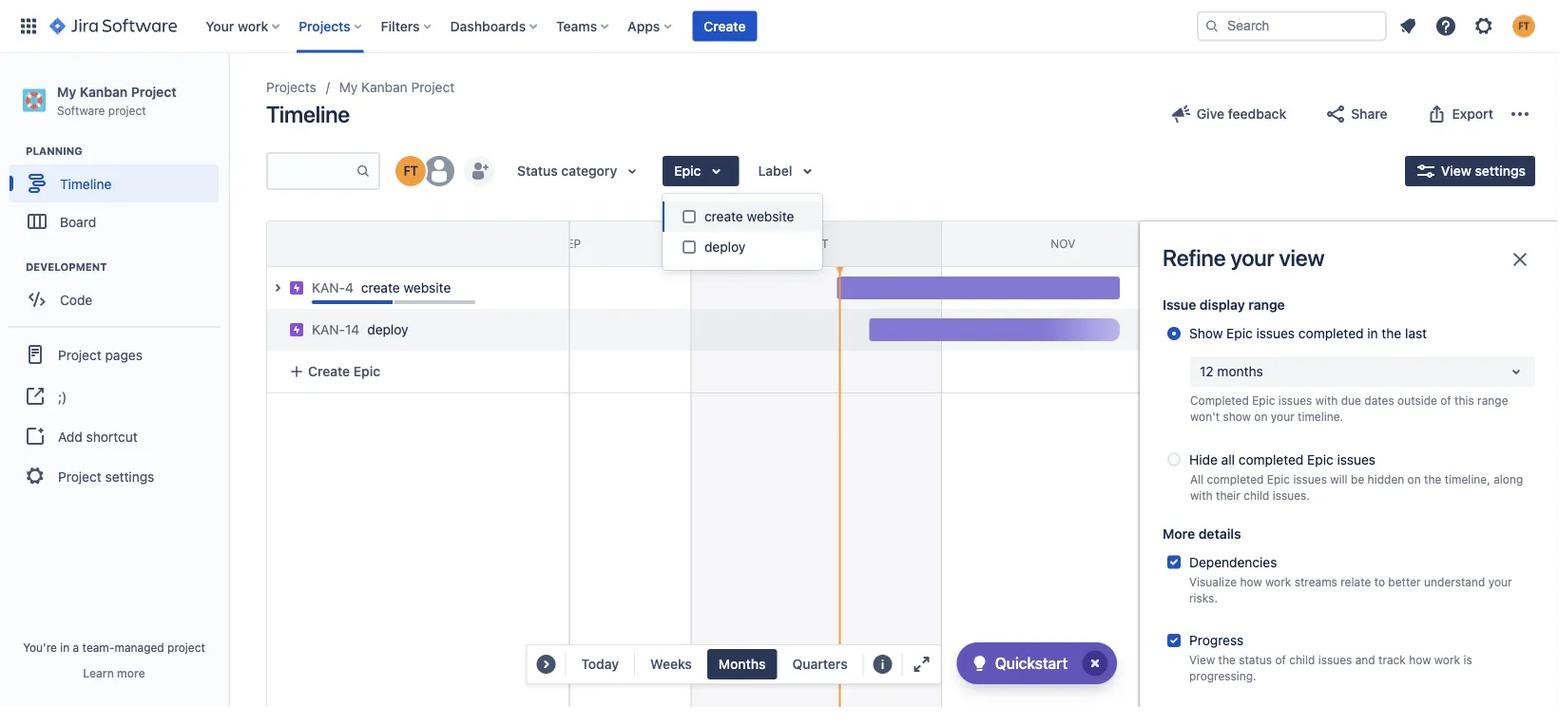 Task type: locate. For each thing, give the bounding box(es) containing it.
group
[[8, 326, 221, 503]]

funky town image
[[396, 156, 426, 186]]

settings inside popup button
[[1476, 163, 1527, 179]]

1 horizontal spatial view
[[1442, 163, 1472, 179]]

completed epic issues with due dates outside of this range won't show on your timeline.
[[1191, 394, 1509, 424]]

feedback
[[1229, 106, 1287, 122]]

in left last
[[1368, 326, 1379, 341]]

view inside "view settings" popup button
[[1442, 163, 1472, 179]]

0 horizontal spatial how
[[1241, 576, 1263, 589]]

issues left and
[[1319, 654, 1353, 667]]

project right managed
[[167, 641, 205, 654]]

the left last
[[1382, 326, 1402, 341]]

1 vertical spatial timeline
[[60, 176, 112, 191]]

range right the this
[[1478, 394, 1509, 408]]

teams
[[557, 18, 597, 34]]

create
[[705, 209, 744, 224], [361, 280, 400, 296]]

;)
[[58, 389, 67, 405]]

0 vertical spatial on
[[1255, 411, 1268, 424]]

epic image
[[289, 281, 304, 296]]

1 horizontal spatial how
[[1410, 654, 1432, 667]]

team-
[[82, 641, 115, 654]]

project inside "link"
[[58, 469, 102, 484]]

issues up timeline. at the bottom right of page
[[1279, 394, 1313, 408]]

enter full screen image
[[911, 653, 934, 676]]

understand
[[1425, 576, 1486, 589]]

1 horizontal spatial create
[[704, 18, 746, 34]]

dependencies visualize how work streams relate to better understand your risks.
[[1190, 555, 1513, 605]]

my up software
[[57, 84, 76, 99]]

child inside the all completed epic issues will be hidden on the timeline, along with their child issues.
[[1244, 489, 1270, 502]]

0 vertical spatial the
[[1382, 326, 1402, 341]]

0 vertical spatial view
[[1442, 163, 1472, 179]]

1 vertical spatial work
[[1266, 576, 1292, 589]]

view
[[1442, 163, 1472, 179], [1190, 654, 1216, 667]]

progressing.
[[1190, 670, 1257, 683]]

the up progressing.
[[1219, 654, 1236, 667]]

0 horizontal spatial create
[[308, 364, 350, 380]]

0 vertical spatial deploy
[[705, 239, 746, 255]]

create right 4
[[361, 280, 400, 296]]

project inside my kanban project software project
[[131, 84, 176, 99]]

project
[[108, 103, 146, 117], [167, 641, 205, 654]]

0 horizontal spatial the
[[1219, 654, 1236, 667]]

projects for projects popup button
[[299, 18, 351, 34]]

with inside the all completed epic issues will be hidden on the timeline, along with their child issues.
[[1191, 489, 1213, 502]]

1 vertical spatial the
[[1425, 473, 1442, 486]]

child
[[1244, 489, 1270, 502], [1290, 654, 1316, 667]]

0 vertical spatial in
[[1368, 326, 1379, 341]]

0 vertical spatial website
[[747, 209, 795, 224]]

1 kan- from the top
[[312, 280, 345, 296]]

development
[[26, 261, 107, 274]]

1 vertical spatial website
[[404, 280, 451, 296]]

the
[[1382, 326, 1402, 341], [1425, 473, 1442, 486], [1219, 654, 1236, 667]]

1 vertical spatial range
[[1478, 394, 1509, 408]]

details
[[1199, 526, 1242, 542]]

timeline,
[[1446, 473, 1491, 486]]

banner containing your work
[[0, 0, 1559, 53]]

how
[[1241, 576, 1263, 589], [1410, 654, 1432, 667]]

4
[[345, 280, 354, 296]]

0 horizontal spatial view
[[1190, 654, 1216, 667]]

create epic
[[308, 364, 381, 380]]

quarters button
[[781, 650, 860, 680]]

work
[[238, 18, 268, 34], [1266, 576, 1292, 589], [1435, 654, 1461, 667]]

0 horizontal spatial deploy
[[367, 322, 409, 338]]

outside
[[1398, 394, 1438, 408]]

project right software
[[108, 103, 146, 117]]

1 horizontal spatial create
[[705, 209, 744, 224]]

completed
[[1299, 326, 1364, 341], [1239, 452, 1304, 467], [1208, 473, 1265, 486]]

on right show
[[1255, 411, 1268, 424]]

0 vertical spatial child
[[1244, 489, 1270, 502]]

2 vertical spatial your
[[1489, 576, 1513, 589]]

managed
[[115, 641, 164, 654]]

0 vertical spatial completed
[[1299, 326, 1364, 341]]

website down label
[[747, 209, 795, 224]]

1 horizontal spatial work
[[1266, 576, 1292, 589]]

epic
[[675, 163, 701, 179], [1227, 326, 1253, 341], [354, 364, 381, 380], [1253, 394, 1276, 408], [1308, 452, 1334, 467], [1268, 473, 1291, 486]]

of right 'status'
[[1276, 654, 1287, 667]]

0 horizontal spatial work
[[238, 18, 268, 34]]

the left 'timeline,'
[[1425, 473, 1442, 486]]

how right track
[[1410, 654, 1432, 667]]

your
[[1231, 244, 1275, 271], [1272, 411, 1295, 424], [1489, 576, 1513, 589]]

in
[[1368, 326, 1379, 341], [60, 641, 70, 654]]

months button
[[708, 650, 778, 680]]

kan- right epic image
[[312, 280, 345, 296]]

projects
[[299, 18, 351, 34], [266, 79, 317, 95]]

work right your
[[238, 18, 268, 34]]

your left timeline. at the bottom right of page
[[1272, 411, 1295, 424]]

work left streams
[[1266, 576, 1292, 589]]

completed up due
[[1299, 326, 1364, 341]]

create for create epic
[[308, 364, 350, 380]]

my right projects link
[[339, 79, 358, 95]]

pages
[[105, 347, 143, 363]]

1 horizontal spatial website
[[747, 209, 795, 224]]

deploy right "14"
[[367, 322, 409, 338]]

range right display
[[1249, 297, 1286, 313]]

create down epic popup button
[[705, 209, 744, 224]]

create down kan-14 link
[[308, 364, 350, 380]]

projects up projects link
[[299, 18, 351, 34]]

0 vertical spatial kan-
[[312, 280, 345, 296]]

months
[[719, 657, 766, 672]]

0 vertical spatial timeline
[[266, 101, 350, 127]]

settings down export
[[1476, 163, 1527, 179]]

1 horizontal spatial child
[[1290, 654, 1316, 667]]

relate
[[1341, 576, 1372, 589]]

create inside "button"
[[704, 18, 746, 34]]

kanban inside my kanban project link
[[362, 79, 408, 95]]

0 vertical spatial create
[[705, 209, 744, 224]]

0 horizontal spatial child
[[1244, 489, 1270, 502]]

last
[[1406, 326, 1428, 341]]

with down all
[[1191, 489, 1213, 502]]

hide
[[1190, 452, 1218, 467]]

your profile and settings image
[[1513, 15, 1536, 38]]

1 vertical spatial how
[[1410, 654, 1432, 667]]

project pages
[[58, 347, 143, 363]]

1 vertical spatial deploy
[[367, 322, 409, 338]]

progress view the status of child issues and track how work is progressing.
[[1190, 633, 1473, 683]]

kanban inside my kanban project software project
[[80, 84, 128, 99]]

create right apps dropdown button
[[704, 18, 746, 34]]

work inside progress view the status of child issues and track how work is progressing.
[[1435, 654, 1461, 667]]

my for my kanban project
[[339, 79, 358, 95]]

kanban down filters
[[362, 79, 408, 95]]

website right 4
[[404, 280, 451, 296]]

0 horizontal spatial of
[[1276, 654, 1287, 667]]

kan-14 deploy
[[312, 322, 409, 338]]

1 vertical spatial projects
[[266, 79, 317, 95]]

my
[[339, 79, 358, 95], [57, 84, 76, 99]]

unassigned image
[[424, 156, 455, 186]]

2 vertical spatial completed
[[1208, 473, 1265, 486]]

None radio
[[1168, 327, 1181, 341], [1168, 453, 1181, 466], [1168, 327, 1181, 341], [1168, 453, 1181, 466]]

0 vertical spatial work
[[238, 18, 268, 34]]

issue display range
[[1163, 297, 1286, 313]]

visualize
[[1190, 576, 1238, 589]]

export
[[1453, 106, 1494, 122]]

1 vertical spatial your
[[1272, 411, 1295, 424]]

search image
[[1205, 19, 1220, 34]]

epic down the kan-14 deploy
[[354, 364, 381, 380]]

in left a
[[60, 641, 70, 654]]

with up timeline. at the bottom right of page
[[1316, 394, 1339, 408]]

project
[[411, 79, 455, 95], [131, 84, 176, 99], [58, 347, 102, 363], [58, 469, 102, 484]]

show
[[1190, 326, 1224, 341]]

jira software image
[[49, 15, 177, 38], [49, 15, 177, 38]]

more details
[[1163, 526, 1242, 542]]

1 horizontal spatial my
[[339, 79, 358, 95]]

today button
[[570, 650, 631, 680]]

1 vertical spatial settings
[[105, 469, 154, 484]]

1 horizontal spatial with
[[1316, 394, 1339, 408]]

1 horizontal spatial of
[[1441, 394, 1452, 408]]

epic down hide all completed epic issues
[[1268, 473, 1291, 486]]

0 horizontal spatial kanban
[[80, 84, 128, 99]]

0 horizontal spatial range
[[1249, 297, 1286, 313]]

project pages link
[[8, 334, 221, 376]]

of left the this
[[1441, 394, 1452, 408]]

1 vertical spatial create
[[308, 364, 350, 380]]

0 vertical spatial create
[[704, 18, 746, 34]]

create inside button
[[308, 364, 350, 380]]

1 horizontal spatial on
[[1408, 473, 1422, 486]]

add people image
[[468, 160, 491, 183]]

settings image
[[1473, 15, 1496, 38]]

completed up issues.
[[1239, 452, 1304, 467]]

project settings link
[[8, 456, 221, 498]]

progress
[[1190, 633, 1244, 649]]

0 horizontal spatial timeline
[[60, 176, 112, 191]]

0 horizontal spatial project
[[108, 103, 146, 117]]

0 horizontal spatial create
[[361, 280, 400, 296]]

0 vertical spatial projects
[[299, 18, 351, 34]]

1 horizontal spatial timeline
[[266, 101, 350, 127]]

learn
[[83, 667, 114, 680]]

completed up their on the right of the page
[[1208, 473, 1265, 486]]

deploy
[[705, 239, 746, 255], [367, 322, 409, 338]]

your right understand at the right
[[1489, 576, 1513, 589]]

issues
[[1257, 326, 1296, 341], [1279, 394, 1313, 408], [1338, 452, 1376, 467], [1294, 473, 1328, 486], [1319, 654, 1353, 667]]

my kanban project
[[339, 79, 455, 95]]

0 horizontal spatial settings
[[105, 469, 154, 484]]

0 horizontal spatial website
[[404, 280, 451, 296]]

how inside dependencies visualize how work streams relate to better understand your risks.
[[1241, 576, 1263, 589]]

kanban up software
[[80, 84, 128, 99]]

better
[[1389, 576, 1422, 589]]

view right view settings image
[[1442, 163, 1472, 179]]

timeline down projects link
[[266, 101, 350, 127]]

0 vertical spatial settings
[[1476, 163, 1527, 179]]

planning image
[[3, 140, 26, 163]]

settings
[[1476, 163, 1527, 179], [105, 469, 154, 484]]

settings inside "link"
[[105, 469, 154, 484]]

0 horizontal spatial with
[[1191, 489, 1213, 502]]

1 horizontal spatial range
[[1478, 394, 1509, 408]]

child inside progress view the status of child issues and track how work is progressing.
[[1290, 654, 1316, 667]]

1 vertical spatial on
[[1408, 473, 1422, 486]]

child right their on the right of the page
[[1244, 489, 1270, 502]]

display
[[1200, 297, 1246, 313]]

2 vertical spatial work
[[1435, 654, 1461, 667]]

kan- right epic icon
[[312, 322, 345, 338]]

kan-
[[312, 280, 345, 296], [312, 322, 345, 338]]

0 vertical spatial your
[[1231, 244, 1275, 271]]

due
[[1342, 394, 1362, 408]]

kan-4 link
[[312, 279, 354, 298]]

my inside my kanban project software project
[[57, 84, 76, 99]]

2 horizontal spatial the
[[1425, 473, 1442, 486]]

teams button
[[551, 11, 617, 41]]

projects right the sidebar navigation image
[[266, 79, 317, 95]]

work left is
[[1435, 654, 1461, 667]]

their
[[1217, 489, 1241, 502]]

1 vertical spatial with
[[1191, 489, 1213, 502]]

0 vertical spatial project
[[108, 103, 146, 117]]

banner
[[0, 0, 1559, 53]]

epic left label
[[675, 163, 701, 179]]

0 horizontal spatial in
[[60, 641, 70, 654]]

2 horizontal spatial work
[[1435, 654, 1461, 667]]

settings down add shortcut button
[[105, 469, 154, 484]]

1 horizontal spatial deploy
[[705, 239, 746, 255]]

0 vertical spatial with
[[1316, 394, 1339, 408]]

projects inside popup button
[[299, 18, 351, 34]]

timeline up board
[[60, 176, 112, 191]]

view down progress
[[1190, 654, 1216, 667]]

the inside progress view the status of child issues and track how work is progressing.
[[1219, 654, 1236, 667]]

epic button
[[663, 156, 740, 186]]

issues inside the all completed epic issues will be hidden on the timeline, along with their child issues.
[[1294, 473, 1328, 486]]

1 vertical spatial kan-
[[312, 322, 345, 338]]

how inside progress view the status of child issues and track how work is progressing.
[[1410, 654, 1432, 667]]

issue
[[1163, 297, 1197, 313]]

share
[[1352, 106, 1388, 122]]

on right hidden
[[1408, 473, 1422, 486]]

;) link
[[8, 376, 221, 418]]

2 kan- from the top
[[312, 322, 345, 338]]

child right 'status'
[[1290, 654, 1316, 667]]

1 horizontal spatial settings
[[1476, 163, 1527, 179]]

0 vertical spatial of
[[1441, 394, 1452, 408]]

your inside dependencies visualize how work streams relate to better understand your risks.
[[1489, 576, 1513, 589]]

view inside progress view the status of child issues and track how work is progressing.
[[1190, 654, 1216, 667]]

2 vertical spatial the
[[1219, 654, 1236, 667]]

issues up issues.
[[1294, 473, 1328, 486]]

0 vertical spatial how
[[1241, 576, 1263, 589]]

project left the sidebar navigation image
[[131, 84, 176, 99]]

give feedback
[[1197, 106, 1287, 122]]

close image
[[1510, 248, 1532, 271]]

primary element
[[11, 0, 1198, 53]]

1 vertical spatial project
[[167, 641, 205, 654]]

quickstart
[[996, 655, 1068, 673]]

export button
[[1415, 99, 1506, 129]]

your left the view
[[1231, 244, 1275, 271]]

0 horizontal spatial my
[[57, 84, 76, 99]]

1 vertical spatial child
[[1290, 654, 1316, 667]]

project down add
[[58, 469, 102, 484]]

1 vertical spatial of
[[1276, 654, 1287, 667]]

1 vertical spatial view
[[1190, 654, 1216, 667]]

deploy down create website
[[705, 239, 746, 255]]

0 horizontal spatial on
[[1255, 411, 1268, 424]]

issues inside progress view the status of child issues and track how work is progressing.
[[1319, 654, 1353, 667]]

epic down "months"
[[1253, 394, 1276, 408]]

label
[[759, 163, 793, 179]]

12
[[1200, 364, 1214, 380]]

status category
[[517, 163, 618, 179]]

how down dependencies
[[1241, 576, 1263, 589]]

add shortcut
[[58, 429, 138, 444]]

kanban for my kanban project
[[362, 79, 408, 95]]

1 horizontal spatial kanban
[[362, 79, 408, 95]]

1 horizontal spatial project
[[167, 641, 205, 654]]



Task type: describe. For each thing, give the bounding box(es) containing it.
development image
[[3, 256, 26, 279]]

all
[[1222, 452, 1236, 467]]

share image
[[1325, 103, 1348, 126]]

your
[[206, 18, 234, 34]]

dependencies
[[1190, 555, 1278, 570]]

apps
[[628, 18, 660, 34]]

completed inside the all completed epic issues will be hidden on the timeline, along with their child issues.
[[1208, 473, 1265, 486]]

export icon image
[[1426, 103, 1449, 126]]

on inside the all completed epic issues will be hidden on the timeline, along with their child issues.
[[1408, 473, 1422, 486]]

weeks
[[651, 657, 692, 672]]

epic image
[[289, 322, 304, 338]]

notifications image
[[1397, 15, 1420, 38]]

more
[[1163, 526, 1196, 542]]

kan-4 create website
[[312, 280, 451, 296]]

create button
[[693, 11, 758, 41]]

projects button
[[293, 11, 370, 41]]

issues inside completed epic issues with due dates outside of this range won't show on your timeline.
[[1279, 394, 1313, 408]]

a
[[73, 641, 79, 654]]

issues up "months"
[[1257, 326, 1296, 341]]

risks.
[[1190, 592, 1218, 605]]

status
[[1240, 654, 1273, 667]]

view settings
[[1442, 163, 1527, 179]]

epic inside button
[[354, 364, 381, 380]]

of inside progress view the status of child issues and track how work is progressing.
[[1276, 654, 1287, 667]]

dismiss quickstart image
[[1081, 649, 1111, 679]]

share button
[[1314, 99, 1400, 129]]

view settings button
[[1406, 156, 1536, 186]]

software
[[57, 103, 105, 117]]

project left the pages
[[58, 347, 102, 363]]

1 vertical spatial in
[[60, 641, 70, 654]]

check image
[[969, 653, 992, 675]]

issues up be
[[1338, 452, 1376, 467]]

code
[[60, 292, 93, 308]]

create for create
[[704, 18, 746, 34]]

legend image
[[872, 653, 895, 676]]

apps button
[[622, 11, 679, 41]]

give
[[1197, 106, 1225, 122]]

quarters
[[793, 657, 848, 672]]

open image
[[1506, 360, 1529, 383]]

0 vertical spatial range
[[1249, 297, 1286, 313]]

label button
[[747, 156, 831, 186]]

projects for projects link
[[266, 79, 317, 95]]

1 horizontal spatial the
[[1382, 326, 1402, 341]]

category
[[562, 163, 618, 179]]

add shortcut button
[[8, 418, 221, 456]]

your inside completed epic issues with due dates outside of this range won't show on your timeline.
[[1272, 411, 1295, 424]]

along
[[1494, 473, 1524, 486]]

learn more
[[83, 667, 145, 680]]

group containing project pages
[[8, 326, 221, 503]]

epic inside the all completed epic issues will be hidden on the timeline, along with their child issues.
[[1268, 473, 1291, 486]]

1 vertical spatial completed
[[1239, 452, 1304, 467]]

settings for view settings
[[1476, 163, 1527, 179]]

timeline inside 'link'
[[60, 176, 112, 191]]

to
[[1375, 576, 1386, 589]]

this
[[1455, 394, 1475, 408]]

status
[[517, 163, 558, 179]]

view settings image
[[1415, 160, 1438, 183]]

my kanban project software project
[[57, 84, 176, 117]]

kan- for 4
[[312, 280, 345, 296]]

dec
[[1299, 237, 1322, 250]]

you're
[[23, 641, 57, 654]]

kanban for my kanban project software project
[[80, 84, 128, 99]]

sidebar navigation image
[[207, 76, 249, 114]]

my for my kanban project software project
[[57, 84, 76, 99]]

planning
[[26, 145, 83, 158]]

work inside dependencies visualize how work streams relate to better understand your risks.
[[1266, 576, 1292, 589]]

of inside completed epic issues with due dates outside of this range won't show on your timeline.
[[1441, 394, 1452, 408]]

Search field
[[1198, 11, 1388, 41]]

shortcut
[[86, 429, 138, 444]]

refine
[[1163, 244, 1226, 271]]

project down filters popup button
[[411, 79, 455, 95]]

14
[[345, 322, 360, 338]]

months
[[1218, 364, 1264, 380]]

create epic button
[[278, 355, 557, 389]]

on inside completed epic issues with due dates outside of this range won't show on your timeline.
[[1255, 411, 1268, 424]]

show
[[1224, 411, 1252, 424]]

help image
[[1435, 15, 1458, 38]]

issues.
[[1273, 489, 1311, 502]]

epic inside completed epic issues with due dates outside of this range won't show on your timeline.
[[1253, 394, 1276, 408]]

and
[[1356, 654, 1376, 667]]

be
[[1352, 473, 1365, 486]]

you're in a team-managed project
[[23, 641, 205, 654]]

timeline link
[[10, 165, 219, 203]]

project settings
[[58, 469, 154, 484]]

sep
[[560, 237, 581, 250]]

code link
[[10, 281, 219, 319]]

all
[[1191, 473, 1204, 486]]

your work
[[206, 18, 268, 34]]

project inside my kanban project software project
[[108, 103, 146, 117]]

nov
[[1051, 237, 1076, 250]]

epic inside popup button
[[675, 163, 701, 179]]

settings for project settings
[[105, 469, 154, 484]]

range inside completed epic issues with due dates outside of this range won't show on your timeline.
[[1478, 394, 1509, 408]]

epic up will
[[1308, 452, 1334, 467]]

filters
[[381, 18, 420, 34]]

dashboards
[[450, 18, 526, 34]]

will
[[1331, 473, 1348, 486]]

kan- for 14
[[312, 322, 345, 338]]

track
[[1379, 654, 1407, 667]]

the inside the all completed epic issues will be hidden on the timeline, along with their child issues.
[[1425, 473, 1442, 486]]

development group
[[10, 260, 227, 325]]

work inside dropdown button
[[238, 18, 268, 34]]

create website
[[705, 209, 795, 224]]

hidden
[[1368, 473, 1405, 486]]

my kanban project link
[[339, 76, 455, 99]]

your work button
[[200, 11, 287, 41]]

epic down issue display range
[[1227, 326, 1253, 341]]

add
[[58, 429, 83, 444]]

filters button
[[375, 11, 439, 41]]

completed
[[1191, 394, 1250, 408]]

1 horizontal spatial in
[[1368, 326, 1379, 341]]

weeks button
[[639, 650, 704, 680]]

show child issues image
[[266, 277, 289, 300]]

1 vertical spatial create
[[361, 280, 400, 296]]

appswitcher icon image
[[17, 15, 40, 38]]

board link
[[10, 203, 219, 241]]

hide all completed epic issues
[[1190, 452, 1376, 467]]

more
[[117, 667, 145, 680]]

view
[[1280, 244, 1325, 271]]

timeline.
[[1298, 411, 1344, 424]]

projects link
[[266, 76, 317, 99]]

Search timeline text field
[[268, 154, 356, 188]]

planning group
[[10, 144, 227, 247]]

streams
[[1295, 576, 1338, 589]]

12 months
[[1200, 364, 1264, 380]]

with inside completed epic issues with due dates outside of this range won't show on your timeline.
[[1316, 394, 1339, 408]]



Task type: vqa. For each thing, say whether or not it's contained in the screenshot.
Show
yes



